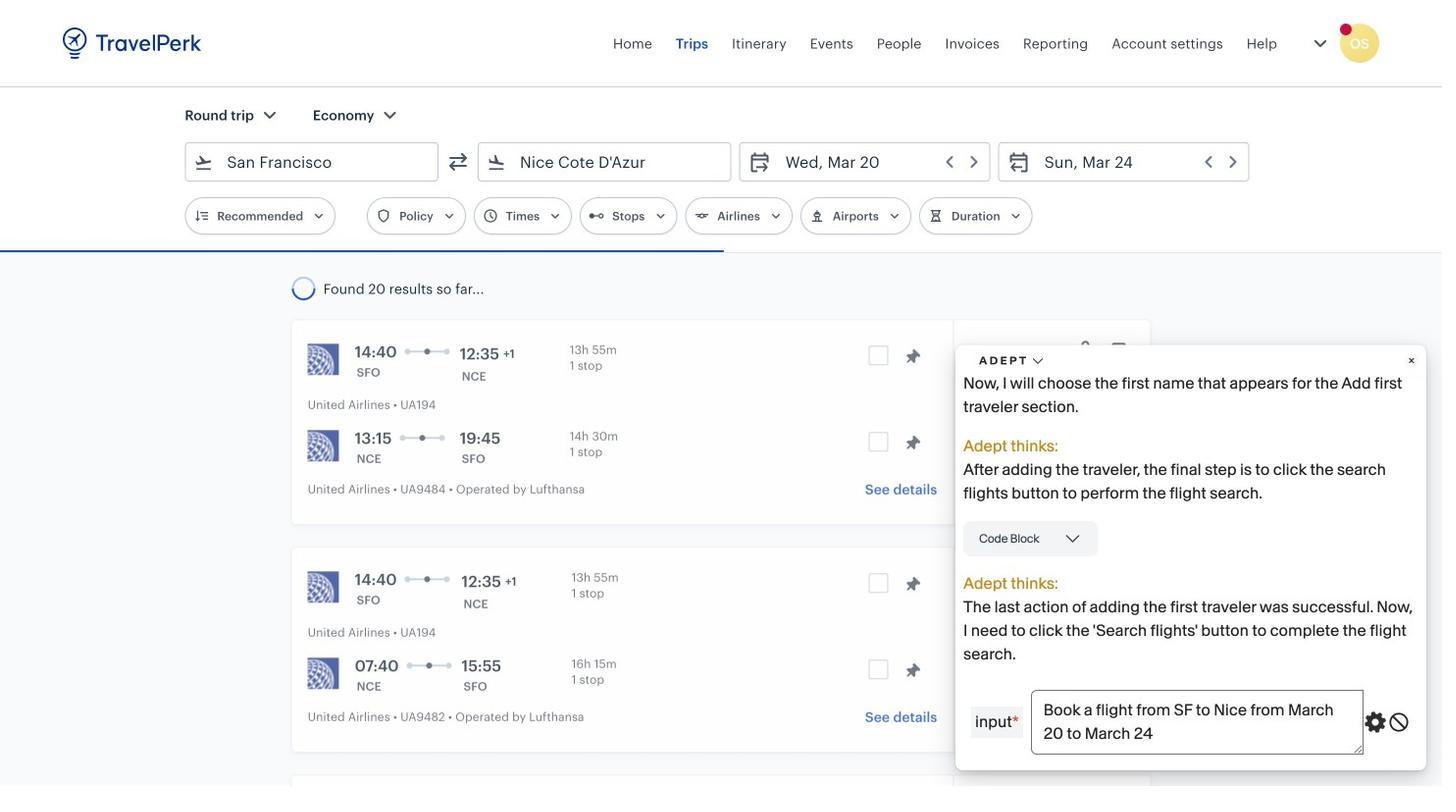 Task type: describe. For each thing, give the bounding box(es) containing it.
From search field
[[213, 146, 412, 178]]

1 united airlines image from the top
[[308, 341, 339, 373]]

1 united airlines image from the top
[[308, 428, 339, 459]]



Task type: vqa. For each thing, say whether or not it's contained in the screenshot.
To search box on the left of page
yes



Task type: locate. For each thing, give the bounding box(es) containing it.
1 vertical spatial united airlines image
[[308, 655, 339, 687]]

united airlines image
[[308, 341, 339, 373], [308, 655, 339, 687]]

Return field
[[1031, 146, 1241, 178]]

To search field
[[506, 146, 705, 178]]

1 vertical spatial united airlines image
[[308, 569, 339, 600]]

2 united airlines image from the top
[[308, 655, 339, 687]]

0 vertical spatial united airlines image
[[308, 341, 339, 373]]

united airlines image
[[308, 428, 339, 459], [308, 569, 339, 600]]

0 vertical spatial united airlines image
[[308, 428, 339, 459]]

Depart field
[[772, 146, 982, 178]]

2 united airlines image from the top
[[308, 569, 339, 600]]



